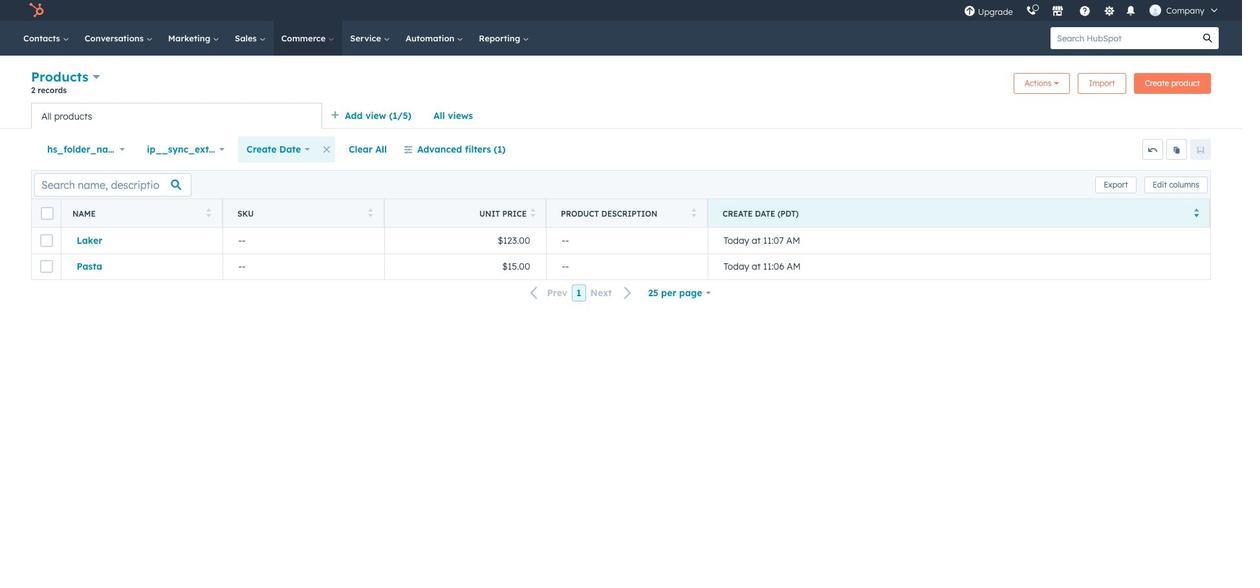 Task type: vqa. For each thing, say whether or not it's contained in the screenshot.
Descending sort. Press to sort ascending. element
yes



Task type: locate. For each thing, give the bounding box(es) containing it.
press to sort. image
[[206, 208, 211, 217], [531, 208, 536, 217], [692, 208, 697, 217]]

press to sort. element
[[206, 208, 211, 219], [368, 208, 373, 219], [531, 208, 536, 219], [692, 208, 697, 219]]

0 horizontal spatial press to sort. image
[[206, 208, 211, 217]]

2 horizontal spatial press to sort. image
[[692, 208, 697, 217]]

jacob simon image
[[1150, 5, 1162, 16]]

1 press to sort. image from the left
[[206, 208, 211, 217]]

banner
[[31, 67, 1212, 103]]

Search HubSpot search field
[[1051, 27, 1198, 49]]

2 press to sort. image from the left
[[531, 208, 536, 217]]

1 horizontal spatial press to sort. image
[[531, 208, 536, 217]]

4 press to sort. element from the left
[[692, 208, 697, 219]]

1 press to sort. element from the left
[[206, 208, 211, 219]]

menu
[[958, 0, 1227, 21]]



Task type: describe. For each thing, give the bounding box(es) containing it.
Search name, description, or SKU search field
[[34, 173, 192, 196]]

descending sort. press to sort ascending. image
[[1195, 208, 1200, 217]]

3 press to sort. image from the left
[[692, 208, 697, 217]]

3 press to sort. element from the left
[[531, 208, 536, 219]]

marketplaces image
[[1052, 6, 1064, 17]]

press to sort. image
[[368, 208, 373, 217]]

descending sort. press to sort ascending. element
[[1195, 208, 1200, 219]]

pagination navigation
[[523, 285, 640, 302]]

2 press to sort. element from the left
[[368, 208, 373, 219]]



